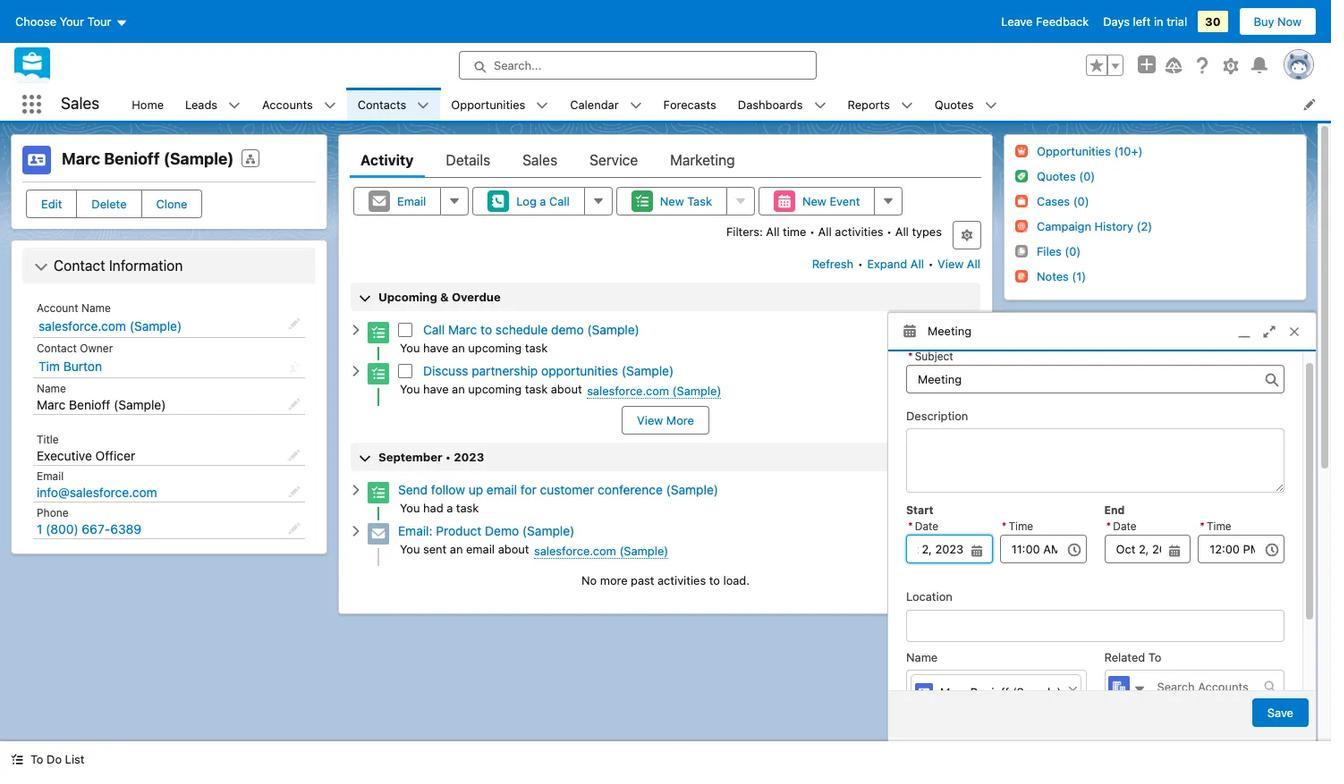 Task type: locate. For each thing, give the bounding box(es) containing it.
name
[[81, 301, 111, 315], [37, 382, 66, 395], [906, 650, 938, 664]]

discuss partnership opportunities (sample) link
[[423, 363, 674, 378]]

0 vertical spatial -
[[1103, 360, 1108, 374]]

(sample) up past
[[619, 544, 668, 558]]

group down analysis
[[1104, 519, 1191, 564]]

1 vertical spatial email
[[37, 470, 64, 483]]

text default image
[[228, 99, 241, 112], [324, 99, 336, 112], [536, 99, 549, 112], [629, 99, 642, 112], [814, 99, 826, 112], [1133, 683, 1145, 696], [1280, 712, 1293, 725], [11, 753, 23, 766]]

0 horizontal spatial sales
[[61, 94, 100, 113]]

you down upcoming
[[400, 341, 420, 355]]

contact up account name in the top of the page
[[54, 258, 105, 274]]

view left more
[[637, 413, 663, 428]]

• up expand
[[887, 225, 892, 239]]

date
[[915, 520, 939, 533], [1113, 520, 1137, 533]]

(sample) up more
[[672, 384, 721, 398]]

no for you sent an email about salesforce.com (sample)
[[889, 486, 903, 499]]

date up subject
[[928, 326, 951, 339]]

2 time from the left
[[1207, 520, 1232, 533]]

(0) for quotes (0)
[[1096, 611, 1114, 626]]

2 vertical spatial name
[[906, 650, 938, 664]]

new left the event in the right of the page
[[802, 194, 826, 208]]

call right log
[[549, 194, 570, 208]]

(sample) right 350
[[1184, 424, 1233, 438]]

0 vertical spatial view all link
[[937, 250, 981, 278]]

about down opportunities on the left
[[551, 382, 582, 396]]

tim burton
[[38, 359, 102, 374]]

text default image inside opportunities list item
[[536, 99, 549, 112]]

1 (800) 667-6389 link
[[37, 522, 142, 537]]

salesforce.com down the meeting link
[[1017, 360, 1099, 374]]

3 you from the top
[[400, 501, 420, 515]]

activity link
[[361, 142, 414, 178]]

350
[[1111, 424, 1133, 438]]

3 widgets from the top
[[1136, 488, 1180, 503]]

amount:
[[1015, 390, 1061, 404], [1015, 519, 1061, 533]]

files (0) link
[[1037, 244, 1081, 259]]

(0) up related
[[1096, 611, 1114, 626]]

2 vertical spatial no
[[581, 573, 597, 588]]

date
[[928, 326, 951, 339], [928, 486, 951, 499]]

1 vertical spatial contact
[[37, 342, 77, 355]]

2 vertical spatial salesforce.com (sample) link
[[534, 544, 668, 559]]

no due date up start
[[889, 486, 951, 499]]

0 vertical spatial name
[[81, 301, 111, 315]]

1 have from the top
[[423, 341, 449, 355]]

widgets right the 240
[[1136, 360, 1181, 374]]

quotes up cases at the bottom right of the page
[[1048, 611, 1092, 626]]

task image for discuss
[[368, 363, 389, 385]]

an down discuss
[[452, 382, 465, 396]]

location
[[906, 590, 953, 604]]

2 amount: from the top
[[1015, 519, 1061, 533]]

due up * subject
[[906, 326, 925, 339]]

0 vertical spatial no
[[889, 326, 903, 339]]

an
[[452, 341, 465, 355], [452, 382, 465, 396], [450, 542, 463, 556]]

text default image inside quotes list item
[[984, 99, 997, 112]]

1 vertical spatial upcoming
[[468, 382, 522, 396]]

1 vertical spatial no
[[889, 486, 903, 499]]

• right time
[[810, 225, 815, 239]]

forecasts
[[663, 97, 716, 111]]

widgets inside salesforce.com - 350 widgets (sample) link
[[1136, 424, 1181, 438]]

sales left home link
[[61, 94, 100, 113]]

2 vertical spatial an
[[450, 542, 463, 556]]

more
[[666, 413, 694, 428]]

sales link
[[523, 142, 557, 178]]

2 date from the left
[[1113, 520, 1137, 533]]

widgets inside salesforce.com - 320 widgets (sample) link
[[1136, 488, 1180, 503]]

(sample) right the 240
[[1184, 360, 1233, 374]]

task down call marc to schedule demo (sample) link
[[525, 341, 548, 355]]

a right log
[[540, 194, 546, 208]]

reports
[[848, 97, 890, 111]]

expand all button
[[866, 250, 925, 278]]

salesforce.com (sample) link up view more button
[[587, 384, 721, 399]]

3 task image from the top
[[368, 482, 389, 504]]

you for you sent an email about salesforce.com (sample)
[[400, 542, 420, 556]]

3 - from the top
[[1103, 488, 1108, 503]]

1 vertical spatial call
[[423, 322, 445, 337]]

- left 350
[[1103, 424, 1108, 438]]

quotes (0)
[[1048, 611, 1114, 626]]

to inside to do list button
[[30, 752, 43, 767]]

reports list item
[[837, 88, 924, 121]]

salesforce.com up needs analysis amount:
[[1017, 488, 1099, 503]]

save button
[[1252, 698, 1309, 727]]

email down executive
[[37, 470, 64, 483]]

subject
[[915, 349, 953, 363]]

1 vertical spatial email
[[466, 542, 495, 556]]

text default image
[[417, 99, 430, 112], [901, 99, 913, 112], [984, 99, 997, 112], [34, 261, 48, 275], [1280, 609, 1293, 621], [1264, 680, 1277, 693]]

september
[[378, 450, 442, 464]]

1 * date from the left
[[908, 520, 939, 533]]

activities down the event in the right of the page
[[835, 225, 883, 239]]

* date down the end
[[1106, 520, 1137, 533]]

sales inside "tab list"
[[523, 152, 557, 168]]

to left do
[[30, 752, 43, 767]]

0 vertical spatial an
[[452, 341, 465, 355]]

group down start
[[906, 519, 993, 564]]

0 vertical spatial about
[[551, 382, 582, 396]]

0 horizontal spatial * time
[[1002, 520, 1033, 533]]

None text field
[[906, 535, 993, 564], [1000, 535, 1086, 564], [1198, 535, 1285, 564], [906, 535, 993, 564], [1000, 535, 1086, 564], [1198, 535, 1285, 564]]

cases (0)
[[1037, 194, 1089, 208]]

* date for end
[[1106, 520, 1137, 533]]

have down discuss
[[423, 382, 449, 396]]

task image left send
[[368, 482, 389, 504]]

to do list
[[30, 752, 84, 767]]

1 no due date from the top
[[889, 326, 951, 339]]

marc inside meeting dialog
[[940, 685, 967, 699]]

(sample) right 320
[[1184, 488, 1233, 503]]

0 horizontal spatial time
[[1009, 520, 1033, 533]]

view inside button
[[637, 413, 663, 428]]

0 vertical spatial to
[[1148, 650, 1161, 664]]

0 horizontal spatial activities
[[657, 573, 706, 588]]

1 horizontal spatial activities
[[835, 225, 883, 239]]

all left time
[[766, 225, 780, 239]]

1 horizontal spatial time
[[1207, 520, 1232, 533]]

- for 240
[[1103, 360, 1108, 374]]

choose your tour button
[[14, 7, 128, 36]]

2 no due date from the top
[[889, 486, 951, 499]]

email: product demo (sample)
[[398, 523, 575, 539]]

* left subject
[[908, 349, 913, 363]]

1 vertical spatial task
[[525, 382, 548, 396]]

salesforce.com (sample) link for you have an upcoming task about salesforce.com (sample)
[[587, 384, 721, 399]]

0 vertical spatial (0)
[[1096, 611, 1114, 626]]

have up discuss
[[423, 341, 449, 355]]

0 vertical spatial widgets
[[1136, 360, 1181, 374]]

email button
[[353, 187, 441, 216]]

notes (1)
[[1037, 269, 1086, 284]]

1 vertical spatial view
[[637, 413, 663, 428]]

an inside you sent an email about salesforce.com (sample)
[[450, 542, 463, 556]]

(sample) up view more button
[[622, 363, 674, 378]]

2 date from the top
[[928, 486, 951, 499]]

1 horizontal spatial quotes
[[1048, 611, 1092, 626]]

salesforce.com for salesforce.com - 240 widgets (sample)
[[1017, 360, 1099, 374]]

1 date from the left
[[915, 520, 939, 533]]

1 vertical spatial amount:
[[1015, 519, 1061, 533]]

an for you have an upcoming task
[[452, 341, 465, 355]]

0 vertical spatial to
[[480, 322, 492, 337]]

end
[[1104, 504, 1125, 517]]

*
[[908, 349, 913, 363], [908, 520, 913, 533], [1002, 520, 1007, 533], [1106, 520, 1111, 533], [1200, 520, 1205, 533]]

contact for contact information
[[54, 258, 105, 274]]

salesforce.com up the view more
[[587, 384, 669, 398]]

1 (800) 667-6389
[[37, 522, 142, 537]]

(sample) down cases image
[[1012, 685, 1061, 699]]

jul 16, 2024
[[889, 527, 951, 540]]

an inside you have an upcoming task about salesforce.com (sample)
[[452, 382, 465, 396]]

(sample) inside you have an upcoming task about salesforce.com (sample)
[[672, 384, 721, 398]]

1 vertical spatial quotes
[[1048, 611, 1092, 626]]

due
[[906, 326, 925, 339], [906, 486, 925, 499]]

0 vertical spatial no due date
[[889, 326, 951, 339]]

2 task image from the top
[[368, 363, 389, 385]]

you up september
[[400, 382, 420, 396]]

1 time from the left
[[1009, 520, 1033, 533]]

salesforce.com for salesforce.com (sample)
[[38, 318, 126, 334]]

1 horizontal spatial * date
[[1106, 520, 1137, 533]]

2 vertical spatial view
[[1134, 564, 1160, 578]]

view all link down types
[[937, 250, 981, 278]]

quotes for quotes
[[935, 97, 974, 111]]

no due date for you have an upcoming task about salesforce.com (sample)
[[889, 326, 951, 339]]

0 horizontal spatial to
[[30, 752, 43, 767]]

edit phone image
[[288, 522, 301, 535]]

campaign history (2) link
[[1037, 219, 1152, 234]]

0 horizontal spatial to
[[480, 322, 492, 337]]

0 vertical spatial date
[[928, 326, 951, 339]]

0 vertical spatial salesforce.com (sample) link
[[38, 318, 182, 335]]

quotes image
[[1015, 170, 1028, 182]]

notes image
[[1015, 270, 1028, 282]]

email inside you sent an email about salesforce.com (sample)
[[466, 542, 495, 556]]

due up start
[[906, 486, 925, 499]]

email right up
[[487, 482, 517, 497]]

view all link down 10/18/2023
[[1005, 556, 1306, 585]]

2 vertical spatial marc benioff (sample)
[[940, 685, 1061, 699]]

view down 10/18/2023
[[1134, 564, 1160, 578]]

text default image inside 'calendar' list item
[[629, 99, 642, 112]]

edit account name image
[[288, 318, 301, 330]]

(0) for cases (0)
[[1089, 663, 1108, 678]]

jul
[[889, 527, 904, 540]]

due for you have an upcoming task about salesforce.com (sample)
[[906, 326, 925, 339]]

no up jul at the bottom right
[[889, 486, 903, 499]]

240
[[1111, 360, 1133, 374]]

contact inside dropdown button
[[54, 258, 105, 274]]

salesforce.com - 240 widgets (sample) link
[[1017, 360, 1233, 375]]

task image left discuss
[[368, 363, 389, 385]]

leads link
[[174, 88, 228, 121]]

(sample) inside meeting dialog
[[1012, 685, 1061, 699]]

no due date up * subject
[[889, 326, 951, 339]]

activities right past
[[657, 573, 706, 588]]

2 widgets from the top
[[1136, 424, 1181, 438]]

about inside you have an upcoming task about salesforce.com (sample)
[[551, 382, 582, 396]]

email
[[487, 482, 517, 497], [466, 542, 495, 556]]

an down product
[[450, 542, 463, 556]]

to left the load.
[[709, 573, 720, 588]]

time
[[1009, 520, 1033, 533], [1207, 520, 1232, 533]]

name up salesforce.com (sample)
[[81, 301, 111, 315]]

no left the meeting
[[889, 326, 903, 339]]

1 horizontal spatial a
[[540, 194, 546, 208]]

1 horizontal spatial email
[[397, 194, 426, 208]]

Description text field
[[906, 429, 1285, 493]]

you have an upcoming task
[[400, 341, 548, 355]]

1 horizontal spatial * time
[[1200, 520, 1232, 533]]

upcoming down partnership
[[468, 382, 522, 396]]

0 vertical spatial amount:
[[1015, 390, 1061, 404]]

have inside you have an upcoming task about salesforce.com (sample)
[[423, 382, 449, 396]]

to up you have an upcoming task
[[480, 322, 492, 337]]

task down discuss partnership opportunities (sample) link
[[525, 382, 548, 396]]

2 upcoming from the top
[[468, 382, 522, 396]]

• down types
[[928, 257, 934, 271]]

1 vertical spatial sales
[[523, 152, 557, 168]]

marc benioff (sample) link
[[911, 675, 1082, 708]]

date for you sent an email about salesforce.com (sample)
[[928, 486, 951, 499]]

about down demo
[[498, 542, 529, 556]]

1 widgets from the top
[[1136, 360, 1181, 374]]

1 vertical spatial to
[[30, 752, 43, 767]]

0 vertical spatial a
[[540, 194, 546, 208]]

2 * time from the left
[[1200, 520, 1232, 533]]

contact up tim
[[37, 342, 77, 355]]

filters: all time • all activities • all types
[[726, 225, 942, 239]]

view down types
[[938, 257, 964, 271]]

0 horizontal spatial new
[[660, 194, 684, 208]]

quotes inside list item
[[935, 97, 974, 111]]

all down analysis
[[1163, 564, 1177, 578]]

* down the needs at the right of the page
[[1106, 520, 1111, 533]]

date for you have an upcoming task about salesforce.com (sample)
[[928, 326, 951, 339]]

salesforce.com for salesforce.com - 320 widgets (sample)
[[1017, 488, 1099, 503]]

0 horizontal spatial about
[[498, 542, 529, 556]]

1 vertical spatial due
[[906, 486, 925, 499]]

contact for contact owner
[[37, 342, 77, 355]]

salesforce.com (sample) link up owner
[[38, 318, 182, 335]]

widgets for 320
[[1136, 488, 1180, 503]]

2 - from the top
[[1103, 424, 1108, 438]]

all
[[766, 225, 780, 239], [818, 225, 832, 239], [895, 225, 909, 239], [910, 257, 924, 271], [967, 257, 980, 271], [1163, 564, 1177, 578]]

* time for start
[[1002, 520, 1033, 533]]

0 horizontal spatial view
[[637, 413, 663, 428]]

widgets
[[1136, 360, 1181, 374], [1136, 424, 1181, 438], [1136, 488, 1180, 503]]

salesforce.com for salesforce.com - 350 widgets (sample)
[[1017, 424, 1099, 438]]

email down activity link
[[397, 194, 426, 208]]

salesforce.com up "more"
[[534, 544, 616, 558]]

marc benioff (sample) up the clone
[[62, 149, 234, 168]]

0 horizontal spatial view all link
[[937, 250, 981, 278]]

a right had
[[447, 501, 453, 515]]

(0) left accounts 'image' at the right of the page
[[1089, 663, 1108, 678]]

search...
[[494, 58, 542, 72]]

clone button
[[141, 190, 203, 218]]

(0)
[[1096, 611, 1114, 626], [1089, 663, 1108, 678]]

1 vertical spatial -
[[1103, 424, 1108, 438]]

all right expand
[[910, 257, 924, 271]]

None text field
[[906, 365, 1285, 393], [1104, 535, 1191, 564], [906, 365, 1285, 393], [1104, 535, 1191, 564]]

no more past activities to load.
[[581, 573, 750, 588]]

* left close
[[1002, 520, 1007, 533]]

0 horizontal spatial * date
[[908, 520, 939, 533]]

no left "more"
[[581, 573, 597, 588]]

widgets right 350
[[1136, 424, 1181, 438]]

2 * date from the left
[[1106, 520, 1137, 533]]

start
[[906, 504, 933, 517]]

1 vertical spatial have
[[423, 382, 449, 396]]

widgets inside salesforce.com - 240 widgets (sample) link
[[1136, 360, 1181, 374]]

upcoming up partnership
[[468, 341, 522, 355]]

email image
[[368, 524, 389, 545]]

name down tim
[[37, 382, 66, 395]]

name down location
[[906, 650, 938, 664]]

Location text field
[[906, 610, 1285, 642]]

(sample) down information
[[129, 318, 182, 334]]

date down the end
[[1113, 520, 1137, 533]]

* subject
[[908, 349, 953, 363]]

you
[[400, 341, 420, 355], [400, 382, 420, 396], [400, 501, 420, 515], [400, 542, 420, 556]]

1 you from the top
[[400, 341, 420, 355]]

2 new from the left
[[802, 194, 826, 208]]

0 vertical spatial task
[[525, 341, 548, 355]]

contact information
[[54, 258, 183, 274]]

* date
[[908, 520, 939, 533], [1106, 520, 1137, 533]]

new event button
[[759, 187, 875, 216]]

info@salesforce.com
[[37, 485, 157, 500]]

phone
[[37, 506, 69, 520]]

0 vertical spatial quotes
[[935, 97, 974, 111]]

0 horizontal spatial date
[[915, 520, 939, 533]]

new inside button
[[660, 194, 684, 208]]

0 vertical spatial have
[[423, 341, 449, 355]]

list
[[65, 752, 84, 767]]

0 vertical spatial contact
[[54, 258, 105, 274]]

task image for call
[[368, 322, 389, 344]]

2 horizontal spatial name
[[906, 650, 938, 664]]

- for 320
[[1103, 488, 1108, 503]]

widgets up analysis
[[1136, 488, 1180, 503]]

new for new task
[[660, 194, 684, 208]]

0 vertical spatial task image
[[368, 322, 389, 344]]

demo
[[551, 322, 584, 337]]

1 horizontal spatial view all link
[[1005, 556, 1306, 585]]

you for you have an upcoming task
[[400, 341, 420, 355]]

text default image inside "contact information" dropdown button
[[34, 261, 48, 275]]

send follow up email for customer conference (sample) link
[[398, 482, 718, 497]]

call
[[549, 194, 570, 208], [423, 322, 445, 337]]

group
[[1086, 55, 1124, 76], [906, 519, 993, 564], [1104, 519, 1191, 564]]

accounts image
[[1108, 676, 1129, 698]]

you down send
[[400, 501, 420, 515]]

0 vertical spatial due
[[906, 326, 925, 339]]

upcoming for you have an upcoming task
[[468, 341, 522, 355]]

task down up
[[456, 501, 479, 515]]

sales up log a call
[[523, 152, 557, 168]]

task inside you have an upcoming task about salesforce.com (sample)
[[525, 382, 548, 396]]

filters:
[[726, 225, 763, 239]]

have for you have an upcoming task about salesforce.com (sample)
[[423, 382, 449, 396]]

0 vertical spatial upcoming
[[468, 341, 522, 355]]

quotes right reports list item
[[935, 97, 974, 111]]

upcoming inside you have an upcoming task about salesforce.com (sample)
[[468, 382, 522, 396]]

contacts list item
[[347, 88, 440, 121]]

0 vertical spatial view
[[938, 257, 964, 271]]

1 vertical spatial about
[[498, 542, 529, 556]]

accounts
[[262, 97, 313, 111]]

$34,000.00
[[1094, 519, 1157, 533]]

task for you have an upcoming task
[[525, 341, 548, 355]]

leads
[[185, 97, 217, 111]]

salesforce.com inside you sent an email about salesforce.com (sample)
[[534, 544, 616, 558]]

files image
[[1015, 245, 1028, 257]]

upcoming
[[468, 341, 522, 355], [468, 382, 522, 396]]

tab list
[[350, 142, 981, 178]]

group for end
[[1104, 519, 1191, 564]]

a inside button
[[540, 194, 546, 208]]

1 horizontal spatial call
[[549, 194, 570, 208]]

1 vertical spatial to
[[709, 573, 720, 588]]

tour
[[87, 14, 111, 29]]

0 horizontal spatial email
[[37, 470, 64, 483]]

new task button
[[616, 187, 727, 216]]

16,
[[907, 527, 921, 540]]

you down email:
[[400, 542, 420, 556]]

you inside you sent an email about salesforce.com (sample)
[[400, 542, 420, 556]]

1 vertical spatial activities
[[657, 573, 706, 588]]

10/18/2023
[[1094, 533, 1155, 547]]

1 horizontal spatial to
[[1148, 650, 1161, 664]]

1 new from the left
[[660, 194, 684, 208]]

new inside button
[[802, 194, 826, 208]]

2 due from the top
[[906, 486, 925, 499]]

0 vertical spatial email
[[487, 482, 517, 497]]

salesforce.com inside you have an upcoming task about salesforce.com (sample)
[[587, 384, 669, 398]]

(sample) right demo
[[587, 322, 639, 337]]

1 horizontal spatial date
[[1113, 520, 1137, 533]]

you inside you have an upcoming task about salesforce.com (sample)
[[400, 382, 420, 396]]

2 have from the top
[[423, 382, 449, 396]]

task image
[[368, 322, 389, 344], [368, 363, 389, 385], [368, 482, 389, 504]]

2 you from the top
[[400, 382, 420, 396]]

date up start
[[928, 486, 951, 499]]

clone
[[156, 197, 187, 211]]

salesforce.com left 350
[[1017, 424, 1099, 438]]

edit email image
[[288, 486, 301, 498]]

about inside you sent an email about salesforce.com (sample)
[[498, 542, 529, 556]]

4 you from the top
[[400, 542, 420, 556]]

quotes (0)
[[1037, 169, 1095, 183]]

1 * time from the left
[[1002, 520, 1033, 533]]

1 horizontal spatial about
[[551, 382, 582, 396]]

upcoming & overdue
[[378, 290, 501, 304]]

1 task image from the top
[[368, 322, 389, 344]]

salesforce.com (sample) link up "more"
[[534, 544, 668, 559]]

1 vertical spatial an
[[452, 382, 465, 396]]

new left the task
[[660, 194, 684, 208]]

1 vertical spatial no due date
[[889, 486, 951, 499]]

salesforce.com - 350 widgets (sample)
[[1017, 424, 1233, 438]]

2 vertical spatial task image
[[368, 482, 389, 504]]

accounts list item
[[251, 88, 347, 121]]

0 vertical spatial call
[[549, 194, 570, 208]]

task image down upcoming
[[368, 322, 389, 344]]

0 vertical spatial email
[[397, 194, 426, 208]]

email
[[397, 194, 426, 208], [37, 470, 64, 483]]

1 vertical spatial widgets
[[1136, 424, 1181, 438]]

dashboards list item
[[727, 88, 837, 121]]

0 vertical spatial activities
[[835, 225, 883, 239]]

time
[[783, 225, 806, 239]]

an up discuss
[[452, 341, 465, 355]]

$22,500.00
[[1094, 390, 1157, 404]]

1 horizontal spatial new
[[802, 194, 826, 208]]

1 horizontal spatial to
[[709, 573, 720, 588]]

0 horizontal spatial name
[[37, 382, 66, 395]]

you for you have an upcoming task about salesforce.com (sample)
[[400, 382, 420, 396]]

1 horizontal spatial sales
[[523, 152, 557, 168]]

1 vertical spatial task image
[[368, 363, 389, 385]]

owner
[[80, 342, 113, 355]]

0 horizontal spatial quotes
[[935, 97, 974, 111]]

leave
[[1001, 14, 1033, 29]]

1 date from the top
[[928, 326, 951, 339]]

2 vertical spatial -
[[1103, 488, 1108, 503]]

0 horizontal spatial a
[[447, 501, 453, 515]]

1 vertical spatial view all link
[[1005, 556, 1306, 585]]

1 due from the top
[[906, 326, 925, 339]]

list
[[121, 88, 1331, 121]]

1 - from the top
[[1103, 360, 1108, 374]]

1 upcoming from the top
[[468, 341, 522, 355]]



Task type: describe. For each thing, give the bounding box(es) containing it.
call inside button
[[549, 194, 570, 208]]

task
[[687, 194, 712, 208]]

related to
[[1104, 650, 1161, 664]]

sep
[[920, 367, 941, 380]]

no more past activities to load. status
[[350, 573, 981, 588]]

all left types
[[895, 225, 909, 239]]

edit
[[41, 197, 62, 211]]

september  •  2023
[[378, 450, 484, 464]]

1 vertical spatial marc benioff (sample)
[[37, 397, 166, 412]]

this
[[908, 450, 933, 464]]

edit title image
[[288, 449, 301, 462]]

new for new event
[[802, 194, 826, 208]]

files (0)
[[1037, 244, 1081, 259]]

you have an upcoming task about salesforce.com (sample)
[[400, 382, 721, 398]]

have for you have an upcoming task
[[423, 341, 449, 355]]

Related To text field
[[1146, 671, 1264, 703]]

1 horizontal spatial view
[[938, 257, 964, 271]]

group down days
[[1086, 55, 1124, 76]]

sent
[[423, 542, 447, 556]]

text default image inside meeting dialog
[[1264, 680, 1277, 693]]

executive
[[37, 448, 92, 463]]

30
[[1205, 14, 1221, 29]]

feedback
[[1036, 14, 1089, 29]]

- for 350
[[1103, 424, 1108, 438]]

quotes list item
[[924, 88, 1008, 121]]

history (2)
[[1095, 219, 1152, 233]]

date:
[[1049, 533, 1078, 547]]

1 amount: from the top
[[1015, 390, 1061, 404]]

$34,000.00 close date:
[[1015, 519, 1157, 547]]

delete
[[92, 197, 127, 211]]

log a call
[[516, 194, 570, 208]]

0 vertical spatial benioff
[[104, 149, 160, 168]]

text default image inside leads 'list item'
[[228, 99, 241, 112]]

opportunities list item
[[440, 88, 559, 121]]

cases (0) link
[[1037, 194, 1089, 209]]

log a call button
[[473, 187, 585, 216]]

an for you have an upcoming task about salesforce.com (sample)
[[452, 382, 465, 396]]

expand
[[867, 257, 907, 271]]

due for you sent an email about salesforce.com (sample)
[[906, 486, 925, 499]]

* time for end
[[1200, 520, 1232, 533]]

opportunities image
[[1015, 145, 1028, 157]]

tab list containing activity
[[350, 142, 981, 178]]

load.
[[723, 573, 750, 588]]

text default image inside meeting dialog
[[1133, 683, 1145, 696]]

an for you sent an email about salesforce.com (sample)
[[450, 542, 463, 556]]

date for start
[[915, 520, 939, 533]]

new task
[[660, 194, 712, 208]]

(800)
[[46, 522, 78, 537]]

contact image
[[22, 146, 51, 174]]

quotes for quotes (0)
[[1048, 611, 1092, 626]]

schedule
[[495, 322, 548, 337]]

6389
[[110, 522, 142, 537]]

text default image inside dashboards list item
[[814, 99, 826, 112]]

upcoming for you have an upcoming task about salesforce.com (sample)
[[468, 382, 522, 396]]

1 horizontal spatial name
[[81, 301, 111, 315]]

send
[[398, 482, 428, 497]]

(sample) up officer
[[114, 397, 166, 412]]

dashboards
[[738, 97, 803, 111]]

you for you had a task
[[400, 501, 420, 515]]

320
[[1111, 488, 1133, 503]]

in
[[1154, 14, 1163, 29]]

calendar list item
[[559, 88, 653, 121]]

text default image inside reports list item
[[901, 99, 913, 112]]

0 vertical spatial marc benioff (sample)
[[62, 149, 234, 168]]

refresh • expand all • view all
[[812, 257, 980, 271]]

all inside view all 'link'
[[1163, 564, 1177, 578]]

you had a task
[[400, 501, 479, 515]]

opportunities (10+) link
[[1037, 144, 1143, 159]]

types
[[912, 225, 942, 239]]

more
[[600, 573, 628, 588]]

call marc to schedule demo (sample) link
[[423, 322, 639, 337]]

left
[[1133, 14, 1151, 29]]

cases (0)
[[1048, 663, 1108, 678]]

marc benioff (sample) inside meeting dialog
[[940, 685, 1061, 699]]

salesforce.com - 350 widgets (sample) link
[[1017, 424, 1233, 439]]

follow
[[431, 482, 465, 497]]

all right time
[[818, 225, 832, 239]]

buy
[[1254, 14, 1274, 29]]

amount: inside needs analysis amount:
[[1015, 519, 1061, 533]]

quotes link
[[924, 88, 984, 121]]

(sample) up you sent an email about salesforce.com (sample)
[[522, 523, 575, 539]]

event
[[830, 194, 860, 208]]

all left notes image
[[967, 257, 980, 271]]

email inside 'button'
[[397, 194, 426, 208]]

service
[[590, 152, 638, 168]]

information
[[109, 258, 183, 274]]

tim
[[38, 359, 60, 374]]

widgets for 350
[[1136, 424, 1181, 438]]

salesforce.com (sample) link for you sent an email about salesforce.com (sample)
[[534, 544, 668, 559]]

group for start
[[906, 519, 993, 564]]

view for view all
[[1134, 564, 1160, 578]]

no for you have an upcoming task about salesforce.com (sample)
[[889, 326, 903, 339]]

1 vertical spatial a
[[447, 501, 453, 515]]

date for end
[[1113, 520, 1137, 533]]

forecasts link
[[653, 88, 727, 121]]

description
[[906, 408, 968, 423]]

• left 2023
[[445, 450, 451, 464]]

(sample) up clone button
[[164, 149, 234, 168]]

needs analysis amount:
[[1015, 505, 1177, 533]]

choose
[[15, 14, 56, 29]]

0 vertical spatial sales
[[61, 94, 100, 113]]

text default image inside to do list button
[[11, 753, 23, 766]]

contact information button
[[26, 251, 312, 280]]

email for for
[[487, 482, 517, 497]]

* right $34,000.00
[[1200, 520, 1205, 533]]

delete button
[[76, 190, 142, 218]]

to inside meeting dialog
[[1148, 650, 1161, 664]]

2 vertical spatial task
[[456, 501, 479, 515]]

title
[[37, 433, 59, 446]]

buy now button
[[1239, 7, 1317, 36]]

• left expand
[[858, 257, 863, 271]]

officer
[[95, 448, 135, 463]]

edit name image
[[288, 398, 301, 411]]

past
[[631, 573, 654, 588]]

quotes (0) link
[[1037, 169, 1095, 184]]

task for you have an upcoming task about salesforce.com (sample)
[[525, 382, 548, 396]]

for
[[521, 482, 537, 497]]

list containing home
[[121, 88, 1331, 121]]

(sample) right the conference
[[666, 482, 718, 497]]

opportunities
[[451, 97, 525, 111]]

conference
[[598, 482, 663, 497]]

no due date for you sent an email about salesforce.com (sample)
[[889, 486, 951, 499]]

* date for start
[[908, 520, 939, 533]]

meeting
[[928, 324, 972, 338]]

time for start
[[1009, 520, 1033, 533]]

1 vertical spatial benioff
[[69, 397, 110, 412]]

* right jul at the bottom right
[[908, 520, 913, 533]]

month
[[936, 450, 972, 464]]

2023
[[454, 450, 484, 464]]

667-
[[82, 522, 110, 537]]

calendar link
[[559, 88, 629, 121]]

leads list item
[[174, 88, 251, 121]]

home
[[132, 97, 164, 111]]

view for view more
[[637, 413, 663, 428]]

cases image
[[1015, 195, 1028, 207]]

name inside meeting dialog
[[906, 650, 938, 664]]

refresh button
[[811, 250, 855, 278]]

email for about
[[466, 542, 495, 556]]

cases image
[[1015, 660, 1037, 682]]

had
[[423, 501, 443, 515]]

view more button
[[622, 406, 709, 435]]

tim burton link
[[38, 359, 102, 375]]

marketing
[[670, 152, 735, 168]]

campaign history (2)
[[1037, 219, 1152, 233]]

time for end
[[1207, 520, 1232, 533]]

opportunities
[[541, 363, 618, 378]]

view all
[[1134, 564, 1177, 578]]

text default image inside accounts "list item"
[[324, 99, 336, 112]]

0 horizontal spatial call
[[423, 322, 445, 337]]

campaign
[[1037, 219, 1091, 233]]

meeting link
[[888, 313, 1316, 351]]

1 vertical spatial name
[[37, 382, 66, 395]]

benioff inside marc benioff (sample) link
[[970, 685, 1009, 699]]

executive officer
[[37, 448, 135, 463]]

details
[[446, 152, 490, 168]]

meeting dialog
[[887, 312, 1317, 756]]

notes (1) link
[[1037, 269, 1086, 284]]

text default image inside contacts list item
[[417, 99, 430, 112]]

activity
[[361, 152, 414, 168]]

days
[[1103, 14, 1130, 29]]

widgets for 240
[[1136, 360, 1181, 374]]

(sample) inside you sent an email about salesforce.com (sample)
[[619, 544, 668, 558]]

needs
[[1094, 505, 1129, 519]]

campaign history image
[[1015, 220, 1028, 232]]

now
[[1278, 14, 1302, 29]]

up
[[468, 482, 483, 497]]

3
[[944, 367, 951, 380]]



Task type: vqa. For each thing, say whether or not it's contained in the screenshot.
the top AMOUNT:
yes



